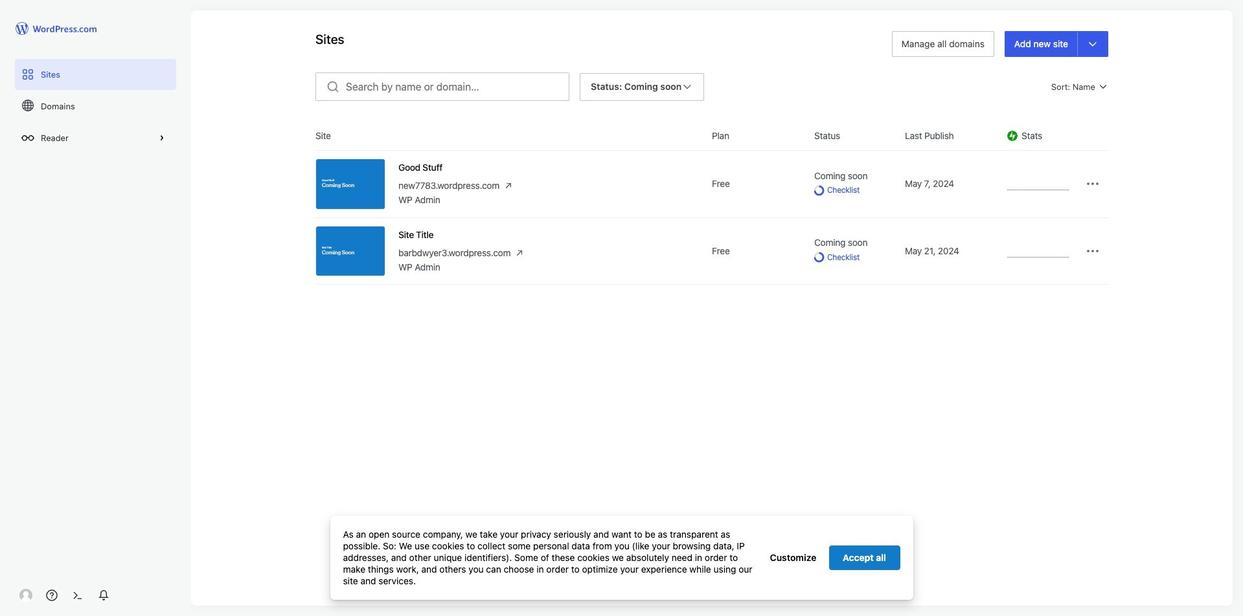 Task type: describe. For each thing, give the bounding box(es) containing it.
site actions image for first the highest hourly views 0 image from the bottom of the page
[[1085, 243, 1101, 259]]

barbdwyerdefense image
[[19, 589, 32, 602]]

site actions image for second the highest hourly views 0 image from the bottom of the page
[[1085, 176, 1101, 192]]

(opens in a new tab) element for second the highest hourly views 0 image from the bottom of the page
[[505, 180, 512, 193]]

toggle menu image
[[1087, 38, 1099, 50]]

2 highest hourly views 0 image from the top
[[1007, 249, 1069, 258]]



Task type: vqa. For each thing, say whether or not it's contained in the screenshot.
barbdwyerdefense Icon on the bottom left of page
yes



Task type: locate. For each thing, give the bounding box(es) containing it.
(opens in a new tab) element for first the highest hourly views 0 image from the bottom of the page
[[516, 247, 523, 260]]

1 horizontal spatial (opens in a new tab) element
[[516, 247, 523, 260]]

1 site actions image from the top
[[1085, 176, 1101, 192]]

highest hourly views 0 image
[[1007, 182, 1069, 191], [1007, 249, 1069, 258]]

None search field
[[315, 73, 569, 101]]

Search search field
[[346, 73, 569, 100]]

0 vertical spatial highest hourly views 0 image
[[1007, 182, 1069, 191]]

sorting by name. switch sorting mode image
[[1098, 82, 1108, 92]]

1 highest hourly views 0 image from the top
[[1007, 182, 1069, 191]]

1 vertical spatial site actions image
[[1085, 243, 1101, 259]]

site actions image
[[1085, 176, 1101, 192], [1085, 243, 1101, 259]]

0 vertical spatial (opens in a new tab) element
[[505, 180, 512, 193]]

0 horizontal spatial (opens in a new tab) element
[[505, 180, 512, 193]]

(opens in a new tab) element
[[505, 180, 512, 193], [516, 247, 523, 260]]

1 vertical spatial highest hourly views 0 image
[[1007, 249, 1069, 258]]

2 site actions image from the top
[[1085, 243, 1101, 259]]

filtering to sites with status "coming soon". element
[[591, 74, 682, 100]]

1 vertical spatial (opens in a new tab) element
[[516, 247, 523, 260]]

0 vertical spatial site actions image
[[1085, 176, 1101, 192]]



